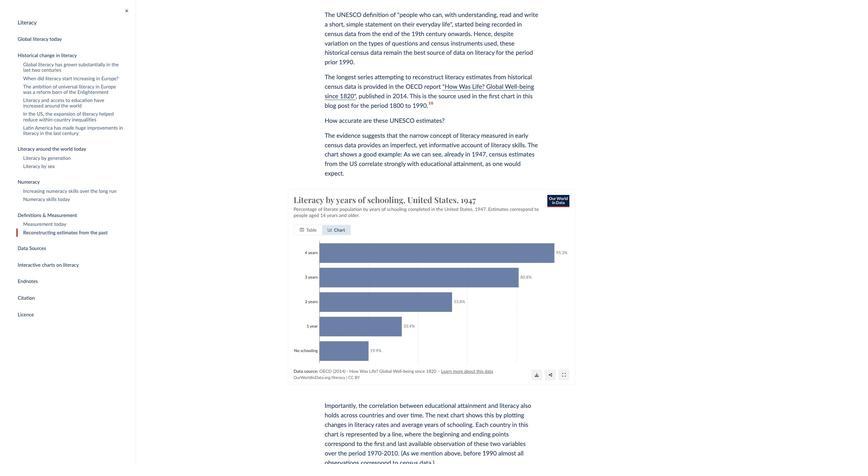 Task type: describe. For each thing, give the bounding box(es) containing it.
literacy up global literacy today
[[18, 19, 37, 26]]

literacy down the education
[[82, 111, 98, 117]]

interactive charts on literacy link
[[11, 260, 136, 270]]

1970-
[[368, 450, 384, 457]]

the up types
[[372, 30, 381, 37]]

where
[[405, 431, 422, 438]]

in inside literacy by years of schooling, united states, 1947 percentage of literate population by years of schooling completed in the united states, 1947. estimates correspond to people aged 14 years and older.
[[431, 206, 435, 212]]

the right used
[[479, 92, 488, 100]]

see,
[[433, 151, 443, 158]]

with inside the evidence suggests that the narrow concept of literacy measured in early census data provides an imperfect, yet informative account of literacy skills. the chart shows a good example: as we can see, already in 1947, census estimates from the us correlate strongly with educational attainment, as one would expect.
[[407, 160, 419, 168]]

the left types
[[358, 39, 367, 47]]

a inside the historical change in literacy global literacy has grown substantially in the last two centuries when did literacy start increasing in europe? the ambition of universal literacy in europe was a reform born of the enlightenment literacy and access to education have increased around the world in the us, the expansion of literacy helped reduce within-country inequalities latin america has made huge improvements in literacy in the last century
[[33, 89, 35, 95]]

interactive charts on literacy
[[18, 262, 79, 268]]

grown
[[64, 62, 77, 68]]

literacy up the represented
[[355, 421, 374, 429]]

estimates
[[488, 206, 509, 212]]

14
[[320, 212, 326, 218]]

&
[[43, 212, 46, 218]]

and down "schooling."
[[461, 431, 471, 438]]

1 horizontal spatial correspond
[[361, 459, 391, 464]]

chart inside the evidence suggests that the narrow concept of literacy measured in early census data provides an imperfect, yet informative account of literacy skills. the chart shows a good example: as we can see, already in 1947, census estimates from the us correlate strongly with educational attainment, as one would expect.
[[325, 151, 339, 158]]

data down types
[[371, 49, 382, 56]]

1 vertical spatial unesco
[[390, 117, 415, 124]]

and up line,
[[391, 421, 401, 429]]

literacy down change
[[38, 62, 54, 68]]

global inside the historical change in literacy global literacy has grown substantially in the last two centuries when did literacy start increasing in europe? the ambition of universal literacy in europe was a reform born of the enlightenment literacy and access to education have increased around the world in the us, the expansion of literacy helped reduce within-country inequalities latin america has made huge improvements in literacy in the last century
[[23, 62, 37, 68]]

percentage
[[294, 206, 317, 212]]

the inside the longest series attempting to reconstruct literacy estimates from historical census data is provided in the oecd report
[[325, 73, 335, 81]]

literacy inside the unesco definition of "people who can, with understanding, read and write a short, simple statement on their everyday life", started being recorded in census data from the end of the 19th century onwards. hence, despite variation on the types of questions and census instruments used, these historical census data remain the best source of data on literacy for the period prior 1990.
[[475, 49, 495, 56]]

today up change
[[50, 36, 62, 42]]

ourworldindata.org/literacy link
[[294, 375, 345, 380]]

the right "in"
[[28, 111, 36, 117]]

that
[[387, 132, 398, 139]]

0 horizontal spatial united
[[408, 194, 432, 205]]

the up 'imperfect,'
[[399, 132, 408, 139]]

1 vertical spatial these
[[374, 117, 388, 124]]

0 horizontal spatial how
[[325, 117, 338, 124]]

1 vertical spatial states,
[[460, 206, 474, 212]]

literacy up account
[[460, 132, 480, 139]]

ending
[[473, 431, 491, 438]]

and up 2010.
[[387, 440, 396, 448]]

attempting
[[375, 73, 404, 81]]

0 horizontal spatial skills
[[46, 197, 57, 202]]

and up best
[[420, 39, 430, 47]]

the evidence suggests that the narrow concept of literacy measured in early census data provides an imperfect, yet informative account of literacy skills. the chart shows a good example: as we can see, already in 1947, census estimates from the us correlate strongly with educational attainment, as one would expect.
[[325, 132, 538, 177]]

unesco inside the unesco definition of "people who can, with understanding, read and write a short, simple statement on their everyday life", started being recorded in census data from the end of the 19th century onwards. hence, despite variation on the types of questions and census instruments used, these historical census data remain the best source of data on literacy for the period prior 1990.
[[337, 11, 362, 18]]

literacy down 'centuries'
[[45, 75, 61, 81]]

census down "life","
[[431, 39, 449, 47]]

by left plotting
[[496, 412, 502, 419]]

1 horizontal spatial skills
[[68, 188, 79, 194]]

skills.
[[512, 141, 527, 149]]

about
[[464, 369, 476, 374]]

learn more about this data link
[[441, 369, 493, 374]]

literacy up plotting
[[500, 402, 519, 410]]

the down questions
[[404, 49, 413, 56]]

by right the population at left top
[[363, 206, 368, 212]]

born
[[52, 89, 62, 95]]

sex
[[48, 164, 55, 169]]

available
[[409, 440, 432, 448]]

are
[[364, 117, 372, 124]]

hence,
[[474, 30, 493, 37]]

and right 'attainment'
[[488, 402, 498, 410]]

as
[[486, 160, 491, 168]]

being inside the unesco definition of "people who can, with understanding, read and write a short, simple statement on their everyday life", started being recorded in census data from the end of the 19th century onwards. hence, despite variation on the types of questions and census instruments used, these historical census data remain the best source of data on literacy for the period prior 1990.
[[476, 20, 490, 28]]

data inside the evidence suggests that the narrow concept of literacy measured in early census data provides an imperfect, yet informative account of literacy skills. the chart shows a good example: as we can see, already in 1947, census estimates from the us correlate strongly with educational attainment, as one would expect.
[[345, 141, 356, 149]]

in inside the longest series attempting to reconstruct literacy estimates from historical census data is provided in the oecd report
[[389, 83, 394, 90]]

1 horizontal spatial last
[[53, 130, 61, 136]]

completed
[[408, 206, 430, 212]]

charts
[[42, 262, 55, 268]]

improvements
[[87, 125, 118, 131]]

data.)
[[420, 459, 435, 464]]

by up 'literate' at left top
[[326, 194, 335, 205]]

oecd inside the longest series attempting to reconstruct literacy estimates from historical census data is provided in the oecd report
[[406, 83, 423, 90]]

ourworldindata.org/literacy | cc by
[[294, 375, 360, 380]]

mention
[[421, 450, 443, 457]]

world inside literacy around the world today literacy by generation literacy by sex
[[61, 146, 73, 152]]

10 link
[[428, 101, 434, 110]]

data sources
[[18, 245, 46, 251]]

concept
[[430, 132, 452, 139]]

the up countries
[[359, 402, 368, 410]]

years inside importantly, the correlation between educational attainment and literacy also holds across countries and over time. the next chart shows this by plotting changes in literacy rates and average years of schooling. each country in this chart is represented by a line, where the beginning and ending points correspond to the first and last available observation of these two variables over the period 1970-2010. (as we mention above, before 1990 almost all observations correspond to census data.)
[[425, 421, 439, 429]]

the unesco definition of "people who can, with understanding, read and write a short, simple statement on their everyday life", started being recorded in census data from the end of the 19th century onwards. hence, despite variation on the types of questions and census instruments used, these historical census data remain the best source of data on literacy for the period prior 1990.
[[325, 11, 539, 66]]

for inside the unesco definition of "people who can, with understanding, read and write a short, simple statement on their everyday life", started being recorded in census data from the end of the 19th century onwards. hence, despite variation on the types of questions and census instruments used, these historical census data remain the best source of data on literacy for the period prior 1990.
[[496, 49, 504, 56]]

and right read in the top of the page
[[513, 11, 523, 18]]

and inside literacy by years of schooling, united states, 1947 percentage of literate population by years of schooling completed in the united states, 1947. estimates correspond to people aged 14 years and older.
[[339, 212, 347, 218]]

of up the population at left top
[[358, 194, 366, 205]]

the up available
[[423, 431, 432, 438]]

can,
[[433, 11, 444, 18]]

was inside "how was life? global well-being since 1820"
[[459, 83, 471, 90]]

of right end
[[394, 30, 400, 37]]

increasing numeracy skills over the long run link
[[16, 187, 136, 196]]

1 vertical spatial life?
[[369, 369, 378, 374]]

0 vertical spatial last
[[23, 67, 31, 73]]

the right us,
[[45, 111, 53, 117]]

1 vertical spatial oecd
[[320, 369, 332, 374]]

well- inside "how was life? global well-being since 1820"
[[505, 83, 520, 90]]

census down types
[[351, 49, 369, 56]]

today inside definitions & measurement measurement today reconstructing estimates from the past
[[54, 221, 66, 227]]

0 horizontal spatial states,
[[434, 194, 459, 205]]

time.
[[411, 412, 424, 419]]

a inside importantly, the correlation between educational attainment and literacy also holds across countries and over time. the next chart shows this by plotting changes in literacy rates and average years of schooling. each country in this chart is represented by a line, where the beginning and ending points correspond to the first and last available observation of these two variables over the period 1970-2010. (as we mention above, before 1990 almost all observations correspond to census data.)
[[388, 431, 391, 438]]

first inside , published in 2014. this is the source used in the first chart in this blog post for the period 1800 to 1990.
[[489, 92, 500, 100]]

expansion
[[54, 111, 76, 117]]

literacy up change
[[33, 36, 48, 42]]

the inside the historical change in literacy global literacy has grown substantially in the last two centuries when did literacy start increasing in europe? the ambition of universal literacy in europe was a reform born of the enlightenment literacy and access to education have increased around the world in the us, the expansion of literacy helped reduce within-country inequalities latin america has made huge improvements in literacy in the last century
[[23, 84, 31, 90]]

variables
[[502, 440, 526, 448]]

imperfect,
[[390, 141, 418, 149]]

to inside literacy by years of schooling, united states, 1947 percentage of literate population by years of schooling completed in the united states, 1947. estimates correspond to people aged 14 years and older.
[[535, 206, 539, 212]]

the up "expansion"
[[61, 103, 68, 109]]

made
[[62, 125, 74, 131]]

shows inside importantly, the correlation between educational attainment and literacy also holds across countries and over time. the next chart shows this by plotting changes in literacy rates and average years of schooling. each country in this chart is represented by a line, where the beginning and ending points correspond to the first and last available observation of these two variables over the period 1970-2010. (as we mention above, before 1990 almost all observations correspond to census data.)
[[466, 412, 483, 419]]

run
[[109, 188, 117, 194]]

census down evidence
[[325, 141, 343, 149]]

was
[[23, 89, 32, 95]]

in
[[23, 111, 27, 117]]

by left generation
[[41, 155, 46, 161]]

cc by link
[[348, 375, 360, 380]]

years down 'literate' at left top
[[327, 212, 338, 218]]

by left sex
[[41, 164, 46, 169]]

data for data source: oecd (2014) - how was life? global well-being since 1820 – learn more about this data
[[294, 369, 303, 374]]

0 vertical spatial has
[[55, 62, 62, 68]]

rates
[[376, 421, 389, 429]]

represented
[[346, 431, 378, 438]]

chart link
[[322, 225, 351, 235]]

literacy left generation
[[23, 155, 40, 161]]

is inside the longest series attempting to reconstruct literacy estimates from historical census data is provided in the oecd report
[[358, 83, 362, 90]]

read
[[500, 11, 512, 18]]

literacy down reduce at the top
[[23, 130, 39, 136]]

,
[[356, 92, 357, 100]]

for inside , published in 2014. this is the source used in the first chart in this blog post for the period 1800 to 1990.
[[351, 102, 359, 109]]

literacy by years of schooling, united states, 1947 link
[[294, 194, 476, 205]]

literacy by years of schooling, united states, 1947 percentage of literate population by years of schooling completed in the united states, 1947. estimates correspond to people aged 14 years and older.
[[294, 194, 539, 218]]

|
[[346, 375, 347, 380]]

on right variation
[[350, 39, 357, 47]]

the down despite
[[506, 49, 514, 56]]

data down simple
[[345, 30, 356, 37]]

and down correlation
[[386, 412, 396, 419]]

a inside the evidence suggests that the narrow concept of literacy measured in early census data provides an imperfect, yet informative account of literacy skills. the chart shows a good example: as we can see, already in 1947, census estimates from the us correlate strongly with educational attainment, as one would expect.
[[359, 151, 362, 158]]

a inside the unesco definition of "people who can, with understanding, read and write a short, simple statement on their everyday life", started being recorded in census data from the end of the 19th century onwards. hence, despite variation on the types of questions and census instruments used, these historical census data remain the best source of data on literacy for the period prior 1990.
[[325, 20, 328, 28]]

century inside the historical change in literacy global literacy has grown substantially in the last two centuries when did literacy start increasing in europe? the ambition of universal literacy in europe was a reform born of the enlightenment literacy and access to education have increased around the world in the us, the expansion of literacy helped reduce within-country inequalities latin america has made huge improvements in literacy in the last century
[[62, 130, 79, 136]]

beginning
[[434, 431, 460, 438]]

literacy down increasing
[[79, 84, 94, 90]]

literacy inside the historical change in literacy global literacy has grown substantially in the last two centuries when did literacy start increasing in europe? the ambition of universal literacy in europe was a reform born of the enlightenment literacy and access to education have increased around the world in the us, the expansion of literacy helped reduce within-country inequalities latin america has made huge improvements in literacy in the last century
[[23, 97, 40, 103]]

provides
[[358, 141, 381, 149]]

the up 10
[[428, 92, 437, 100]]

reconstruct
[[413, 73, 444, 81]]

to inside , published in 2014. this is the source used in the first chart in this blog post for the period 1800 to 1990.
[[406, 102, 411, 109]]

of left "people
[[390, 11, 396, 18]]

from inside definitions & measurement measurement today reconstructing estimates from the past
[[79, 230, 89, 235]]

literacy inside literacy by years of schooling, united states, 1947 percentage of literate population by years of schooling completed in the united states, 1947. estimates correspond to people aged 14 years and older.
[[294, 194, 324, 205]]

and inside the historical change in literacy global literacy has grown substantially in the last two centuries when did literacy start increasing in europe? the ambition of universal literacy in europe was a reform born of the enlightenment literacy and access to education have increased around the world in the us, the expansion of literacy helped reduce within-country inequalities latin america has made huge improvements in literacy in the last century
[[41, 97, 49, 103]]

the down published
[[361, 102, 369, 109]]

historical inside the longest series attempting to reconstruct literacy estimates from historical census data is provided in the oecd report
[[508, 73, 532, 81]]

the inside numeracy increasing numeracy skills over the long run numeracy skills today
[[91, 188, 98, 194]]

the down the represented
[[364, 440, 373, 448]]

"how was life? global well-being since 1820"
[[325, 83, 534, 100]]

the down within-
[[45, 130, 52, 136]]

inequalities
[[72, 117, 96, 123]]

period inside , published in 2014. this is the source used in the first chart in this blog post for the period 1800 to 1990.
[[371, 102, 388, 109]]

first inside importantly, the correlation between educational attainment and literacy also holds across countries and over time. the next chart shows this by plotting changes in literacy rates and average years of schooling. each country in this chart is represented by a line, where the beginning and ending points correspond to the first and last available observation of these two variables over the period 1970-2010. (as we mention above, before 1990 almost all observations correspond to census data.)
[[374, 440, 385, 448]]

of up before
[[467, 440, 473, 448]]

life",
[[442, 20, 453, 28]]

this inside , published in 2014. this is the source used in the first chart in this blog post for the period 1800 to 1990.
[[523, 92, 533, 100]]

onwards.
[[448, 30, 472, 37]]

correspond inside literacy by years of schooling, united states, 1947 percentage of literate population by years of schooling completed in the united states, 1947. estimates correspond to people aged 14 years and older.
[[510, 206, 534, 212]]

2 vertical spatial over
[[325, 450, 337, 457]]

census inside the longest series attempting to reconstruct literacy estimates from historical census data is provided in the oecd report
[[325, 83, 343, 90]]

is inside importantly, the correlation between educational attainment and literacy also holds across countries and over time. the next chart shows this by plotting changes in literacy rates and average years of schooling. each country in this chart is represented by a line, where the beginning and ending points correspond to the first and last available observation of these two variables over the period 1970-2010. (as we mention above, before 1990 almost all observations correspond to census data.)
[[340, 431, 344, 438]]

estimates inside definitions & measurement measurement today reconstructing estimates from the past
[[57, 230, 78, 235]]

literacy inside the longest series attempting to reconstruct literacy estimates from historical census data is provided in the oecd report
[[445, 73, 465, 81]]

latin america has made huge improvements in literacy in the last century link
[[16, 124, 136, 138]]

post
[[338, 102, 350, 109]]

the longest series attempting to reconstruct literacy estimates from historical census data is provided in the oecd report
[[325, 73, 532, 90]]

licence link
[[11, 310, 136, 320]]

1 vertical spatial how
[[350, 369, 359, 374]]

correlation
[[369, 402, 398, 410]]

correlate
[[359, 160, 383, 168]]

1 vertical spatial measurement
[[23, 221, 53, 227]]

of down literacy by years of schooling, united states, 1947 link
[[382, 206, 386, 212]]

global literacy has grown substantially in the last two centuries link
[[16, 61, 136, 74]]

by down rates
[[380, 431, 386, 438]]

more
[[453, 369, 463, 374]]

of up 14
[[318, 206, 323, 212]]

on inside "link"
[[56, 262, 62, 268]]

years down literacy by years of schooling, united states, 1947 link
[[369, 206, 381, 212]]

literacy left sex
[[23, 164, 40, 169]]

over inside numeracy increasing numeracy skills over the long run numeracy skills today
[[80, 188, 89, 194]]

literacy down measured
[[491, 141, 511, 149]]

by
[[355, 375, 360, 380]]

yet
[[419, 141, 428, 149]]

provided
[[364, 83, 387, 90]]

around inside the historical change in literacy global literacy has grown substantially in the last two centuries when did literacy start increasing in europe? the ambition of universal literacy in europe was a reform born of the enlightenment literacy and access to education have increased around the world in the us, the expansion of literacy helped reduce within-country inequalities latin america has made huge improvements in literacy in the last century
[[45, 103, 60, 109]]

data right about at bottom right
[[485, 369, 493, 374]]

instruments
[[451, 39, 483, 47]]

of down literacy and access to education have increased around the world link
[[77, 111, 81, 117]]

literacy by sex link
[[16, 163, 136, 171]]

the up literacy and access to education have increased around the world link
[[69, 89, 76, 95]]

variation
[[325, 39, 348, 47]]

data down instruments
[[454, 49, 465, 56]]

who
[[419, 11, 431, 18]]

informative
[[429, 141, 460, 149]]

these inside importantly, the correlation between educational attainment and literacy also holds across countries and over time. the next chart shows this by plotting changes in literacy rates and average years of schooling. each country in this chart is represented by a line, where the beginning and ending points correspond to the first and last available observation of these two variables over the period 1970-2010. (as we mention above, before 1990 almost all observations correspond to census data.)
[[474, 440, 489, 448]]

measurement today link
[[16, 220, 136, 229]]

census up "one"
[[489, 151, 507, 158]]

literacy around the world today link
[[11, 144, 136, 154]]

helped
[[99, 111, 114, 117]]

can
[[422, 151, 431, 158]]

the up the europe?
[[112, 62, 119, 68]]

next
[[437, 412, 449, 419]]

the up questions
[[401, 30, 410, 37]]

years up the population at left top
[[336, 194, 356, 205]]

from inside the longest series attempting to reconstruct literacy estimates from historical census data is provided in the oecd report
[[494, 73, 506, 81]]

of right born
[[63, 89, 68, 95]]

the up observations on the bottom left of page
[[338, 450, 347, 457]]

1990. inside , published in 2014. this is the source used in the first chart in this blog post for the period 1800 to 1990.
[[413, 102, 428, 109]]

everyday
[[416, 20, 441, 28]]

in inside the unesco definition of "people who can, with understanding, read and write a short, simple statement on their everyday life", started being recorded in census data from the end of the 19th century onwards. hence, despite variation on the types of questions and census instruments used, these historical census data remain the best source of data on literacy for the period prior 1990.
[[517, 20, 522, 28]]

download image
[[535, 373, 539, 377]]

on down instruments
[[467, 49, 474, 56]]

1 vertical spatial over
[[397, 412, 409, 419]]



Task type: locate. For each thing, give the bounding box(es) containing it.
estimates inside the longest series attempting to reconstruct literacy estimates from historical census data is provided in the oecd report
[[466, 73, 492, 81]]

shows inside the evidence suggests that the narrow concept of literacy measured in early census data provides an imperfect, yet informative account of literacy skills. the chart shows a good example: as we can see, already in 1947, census estimates from the us correlate strongly with educational attainment, as one would expect.
[[340, 151, 357, 158]]

1 vertical spatial two
[[490, 440, 501, 448]]

world up in the us, the expansion of literacy helped reduce within-country inequalities link
[[69, 103, 82, 109]]

1 horizontal spatial well-
[[505, 83, 520, 90]]

1 vertical spatial country
[[490, 421, 511, 429]]

skills down numeracy
[[46, 197, 57, 202]]

before
[[464, 450, 481, 457]]

0 horizontal spatial first
[[374, 440, 385, 448]]

today up literacy by generation link
[[74, 146, 86, 152]]

data up 1820" at the top
[[345, 83, 356, 90]]

a left short,
[[325, 20, 328, 28]]

numeracy skills today link
[[16, 196, 136, 204]]

of down instruments
[[447, 49, 452, 56]]

united left 1947. at the right top of page
[[445, 206, 459, 212]]

aged
[[309, 212, 319, 218]]

unesco down 1800
[[390, 117, 415, 124]]

we inside importantly, the correlation between educational attainment and literacy also holds across countries and over time. the next chart shows this by plotting changes in literacy rates and average years of schooling. each country in this chart is represented by a line, where the beginning and ending points correspond to the first and last available observation of these two variables over the period 1970-2010. (as we mention above, before 1990 almost all observations correspond to census data.)
[[411, 450, 419, 457]]

was up used
[[459, 83, 471, 90]]

with inside the unesco definition of "people who can, with understanding, read and write a short, simple statement on their everyday life", started being recorded in census data from the end of the 19th century onwards. hence, despite variation on the types of questions and census instruments used, these historical census data remain the best source of data on literacy for the period prior 1990.
[[445, 11, 457, 18]]

today inside numeracy increasing numeracy skills over the long run numeracy skills today
[[58, 197, 70, 202]]

country up made
[[54, 117, 71, 123]]

two
[[32, 67, 40, 73], [490, 440, 501, 448]]

1 horizontal spatial these
[[474, 440, 489, 448]]

attainment,
[[454, 160, 484, 168]]

the inside literacy around the world today literacy by generation literacy by sex
[[52, 146, 59, 152]]

has left grown
[[55, 62, 62, 68]]

universal
[[58, 84, 78, 90]]

0 horizontal spatial life?
[[369, 369, 378, 374]]

0 vertical spatial united
[[408, 194, 432, 205]]

last inside importantly, the correlation between educational attainment and literacy also holds across countries and over time. the next chart shows this by plotting changes in literacy rates and average years of schooling. each country in this chart is represented by a line, where the beginning and ending points correspond to the first and last available observation of these two variables over the period 1970-2010. (as we mention above, before 1990 almost all observations correspond to census data.)
[[398, 440, 407, 448]]

19th
[[412, 30, 425, 37]]

"people
[[397, 11, 418, 18]]

2 vertical spatial being
[[404, 369, 414, 374]]

0 horizontal spatial last
[[23, 67, 31, 73]]

numeracy down increasing
[[23, 197, 45, 202]]

1820"
[[340, 92, 356, 100]]

in
[[517, 20, 522, 28], [56, 53, 60, 58], [106, 62, 110, 68], [96, 75, 100, 81], [389, 83, 394, 90], [96, 84, 100, 90], [386, 92, 391, 100], [472, 92, 477, 100], [517, 92, 522, 100], [119, 125, 123, 131], [40, 130, 44, 136], [509, 132, 514, 139], [466, 151, 470, 158], [431, 206, 435, 212], [348, 421, 353, 429], [512, 421, 517, 429]]

oecd up ourworldindata.org/literacy | cc by
[[320, 369, 332, 374]]

is down changes
[[340, 431, 344, 438]]

example:
[[378, 151, 402, 158]]

narrow
[[410, 132, 429, 139]]

educational inside importantly, the correlation between educational attainment and literacy also holds across countries and over time. the next chart shows this by plotting changes in literacy rates and average years of schooling. each country in this chart is represented by a line, where the beginning and ending points correspond to the first and last available observation of these two variables over the period 1970-2010. (as we mention above, before 1990 almost all observations correspond to census data.)
[[425, 402, 456, 410]]

all
[[518, 450, 524, 457]]

today down numeracy
[[58, 197, 70, 202]]

1 vertical spatial correspond
[[325, 440, 355, 448]]

was up by
[[360, 369, 368, 374]]

global
[[18, 36, 32, 42], [23, 62, 37, 68], [486, 83, 504, 90], [380, 369, 392, 374]]

0 vertical spatial numeracy
[[18, 179, 40, 185]]

how down blog
[[325, 117, 338, 124]]

global inside "how was life? global well-being since 1820"
[[486, 83, 504, 90]]

their
[[402, 20, 415, 28]]

census up variation
[[325, 30, 343, 37]]

the right completed
[[436, 206, 443, 212]]

1 horizontal spatial data
[[294, 369, 303, 374]]

0 horizontal spatial 1990.
[[339, 58, 355, 66]]

0 vertical spatial since
[[325, 92, 339, 100]]

0 vertical spatial well-
[[505, 83, 520, 90]]

us,
[[37, 111, 44, 117]]

0 vertical spatial source
[[427, 49, 445, 56]]

historical change in literacy link
[[11, 51, 136, 61]]

observation
[[434, 440, 466, 448]]

correspond down 1970- at the left
[[361, 459, 391, 464]]

share nodes image
[[549, 373, 553, 377]]

0 vertical spatial educational
[[421, 160, 452, 168]]

country inside the historical change in literacy global literacy has grown substantially in the last two centuries when did literacy start increasing in europe? the ambition of universal literacy in europe was a reform born of the enlightenment literacy and access to education have increased around the world in the us, the expansion of literacy helped reduce within-country inequalities latin america has made huge improvements in literacy in the last century
[[54, 117, 71, 123]]

literacy
[[33, 36, 48, 42], [475, 49, 495, 56], [61, 53, 77, 58], [38, 62, 54, 68], [445, 73, 465, 81], [45, 75, 61, 81], [79, 84, 94, 90], [82, 111, 98, 117], [23, 130, 39, 136], [460, 132, 480, 139], [491, 141, 511, 149], [63, 262, 79, 268], [500, 402, 519, 410], [355, 421, 374, 429]]

data inside the longest series attempting to reconstruct literacy estimates from historical census data is provided in the oecd report
[[345, 83, 356, 90]]

data down evidence
[[345, 141, 356, 149]]

1 vertical spatial source
[[439, 92, 456, 100]]

interactive
[[18, 262, 41, 268]]

1 horizontal spatial shows
[[466, 412, 483, 419]]

1 vertical spatial data
[[294, 369, 303, 374]]

1 vertical spatial last
[[53, 130, 61, 136]]

2 vertical spatial period
[[349, 450, 366, 457]]

educational up next
[[425, 402, 456, 410]]

1 horizontal spatial two
[[490, 440, 501, 448]]

around inside literacy around the world today literacy by generation literacy by sex
[[36, 146, 51, 152]]

numeracy increasing numeracy skills over the long run numeracy skills today
[[18, 179, 117, 202]]

literacy by generation link
[[16, 154, 136, 163]]

did
[[38, 75, 44, 81]]

0 vertical spatial historical
[[325, 49, 349, 56]]

historical inside the unesco definition of "people who can, with understanding, read and write a short, simple statement on their everyday life", started being recorded in census data from the end of the 19th century onwards. hence, despite variation on the types of questions and census instruments used, these historical census data remain the best source of data on literacy for the period prior 1990.
[[325, 49, 349, 56]]

each
[[476, 421, 489, 429]]

1 horizontal spatial life?
[[472, 83, 485, 90]]

population
[[340, 206, 362, 212]]

from inside the evidence suggests that the narrow concept of literacy measured in early census data provides an imperfect, yet informative account of literacy skills. the chart shows a good example: as we can see, already in 1947, census estimates from the us correlate strongly with educational attainment, as one would expect.
[[325, 160, 338, 168]]

the inside definitions & measurement measurement today reconstructing estimates from the past
[[90, 230, 97, 235]]

literacy up grown
[[61, 53, 77, 58]]

source inside , published in 2014. this is the source used in the first chart in this blog post for the period 1800 to 1990.
[[439, 92, 456, 100]]

2 horizontal spatial period
[[516, 49, 533, 56]]

of right reform
[[53, 84, 57, 90]]

(as
[[401, 450, 410, 457]]

educational down see,
[[421, 160, 452, 168]]

1 horizontal spatial since
[[415, 369, 425, 374]]

average
[[402, 421, 423, 429]]

estimates down measurement today link
[[57, 230, 78, 235]]

used,
[[485, 39, 499, 47]]

citation
[[18, 295, 35, 301]]

the right skills.
[[528, 141, 538, 149]]

older.
[[348, 212, 360, 218]]

long
[[99, 188, 108, 194]]

data for data sources
[[18, 245, 28, 251]]

united
[[408, 194, 432, 205], [445, 206, 459, 212]]

0 horizontal spatial is
[[340, 431, 344, 438]]

0 vertical spatial measurement
[[47, 212, 77, 218]]

over up "numeracy skills today" link
[[80, 188, 89, 194]]

0 vertical spatial for
[[496, 49, 504, 56]]

shows down 'attainment'
[[466, 412, 483, 419]]

two down points
[[490, 440, 501, 448]]

period inside importantly, the correlation between educational attainment and literacy also holds across countries and over time. the next chart shows this by plotting changes in literacy rates and average years of schooling. each country in this chart is represented by a line, where the beginning and ending points correspond to the first and last available observation of these two variables over the period 1970-2010. (as we mention above, before 1990 almost all observations correspond to census data.)
[[349, 450, 366, 457]]

of down end
[[385, 39, 391, 47]]

1 horizontal spatial with
[[445, 11, 457, 18]]

expect.
[[325, 170, 344, 177]]

0 vertical spatial how
[[325, 117, 338, 124]]

estimates?
[[416, 117, 445, 124]]

first
[[489, 92, 500, 100], [374, 440, 385, 448]]

was
[[459, 83, 471, 90], [360, 369, 368, 374]]

2 vertical spatial is
[[340, 431, 344, 438]]

states, left "1947"
[[434, 194, 459, 205]]

first right used
[[489, 92, 500, 100]]

literacy inside "link"
[[63, 262, 79, 268]]

these down despite
[[500, 39, 515, 47]]

schooling
[[387, 206, 407, 212]]

0 vertical spatial we
[[412, 151, 420, 158]]

the down when
[[23, 84, 31, 90]]

chart column image
[[328, 228, 332, 232]]

the ambition of universal literacy in europe was a reform born of the enlightenment link
[[16, 83, 136, 96]]

1 vertical spatial united
[[445, 206, 459, 212]]

the left long at the top left of page
[[91, 188, 98, 194]]

remain
[[384, 49, 402, 56]]

0 vertical spatial estimates
[[466, 73, 492, 81]]

0 horizontal spatial two
[[32, 67, 40, 73]]

1947.
[[475, 206, 487, 212]]

0 horizontal spatial shows
[[340, 151, 357, 158]]

huge
[[75, 125, 86, 131]]

1 vertical spatial shows
[[466, 412, 483, 419]]

with up "life","
[[445, 11, 457, 18]]

two inside the historical change in literacy global literacy has grown substantially in the last two centuries when did literacy start increasing in europe? the ambition of universal literacy in europe was a reform born of the enlightenment literacy and access to education have increased around the world in the us, the expansion of literacy helped reduce within-country inequalities latin america has made huge improvements in literacy in the last century
[[32, 67, 40, 73]]

learn
[[441, 369, 452, 374]]

and down reform
[[41, 97, 49, 103]]

a right was
[[33, 89, 35, 95]]

0 vertical spatial with
[[445, 11, 457, 18]]

century inside the unesco definition of "people who can, with understanding, read and write a short, simple statement on their everyday life", started being recorded in census data from the end of the 19th century onwards. hence, despite variation on the types of questions and census instruments used, these historical census data remain the best source of data on literacy for the period prior 1990.
[[426, 30, 446, 37]]

with
[[445, 11, 457, 18], [407, 160, 419, 168]]

historical
[[18, 53, 38, 58]]

0 horizontal spatial was
[[360, 369, 368, 374]]

century
[[426, 30, 446, 37], [62, 130, 79, 136]]

census inside importantly, the correlation between educational attainment and literacy also holds across countries and over time. the next chart shows this by plotting changes in literacy rates and average years of schooling. each country in this chart is represented by a line, where the beginning and ending points correspond to the first and last available observation of these two variables over the period 1970-2010. (as we mention above, before 1990 almost all observations correspond to census data.)
[[400, 459, 418, 464]]

started
[[455, 20, 474, 28]]

1 vertical spatial since
[[415, 369, 425, 374]]

source inside the unesco definition of "people who can, with understanding, read and write a short, simple statement on their everyday life", started being recorded in census data from the end of the 19th century onwards. hence, despite variation on the types of questions and census instruments used, these historical census data remain the best source of data on literacy for the period prior 1990.
[[427, 49, 445, 56]]

1 horizontal spatial century
[[426, 30, 446, 37]]

0 horizontal spatial well-
[[393, 369, 404, 374]]

is inside , published in 2014. this is the source used in the first chart in this blog post for the period 1800 to 1990.
[[423, 92, 427, 100]]

1 horizontal spatial how
[[350, 369, 359, 374]]

0 vertical spatial these
[[500, 39, 515, 47]]

1 horizontal spatial oecd
[[406, 83, 423, 90]]

well-
[[505, 83, 520, 90], [393, 369, 404, 374]]

we inside the evidence suggests that the narrow concept of literacy measured in early census data provides an imperfect, yet informative account of literacy skills. the chart shows a good example: as we can see, already in 1947, census estimates from the us correlate strongly with educational attainment, as one would expect.
[[412, 151, 420, 158]]

0 vertical spatial is
[[358, 83, 362, 90]]

over down the between
[[397, 412, 409, 419]]

1 horizontal spatial first
[[489, 92, 500, 100]]

today inside literacy around the world today literacy by generation literacy by sex
[[74, 146, 86, 152]]

0 horizontal spatial for
[[351, 102, 359, 109]]

period inside the unesco definition of "people who can, with understanding, read and write a short, simple statement on their everyday life", started being recorded in census data from the end of the 19th century onwards. hence, despite variation on the types of questions and census instruments used, these historical census data remain the best source of data on literacy for the period prior 1990.
[[516, 49, 533, 56]]

these down ending
[[474, 440, 489, 448]]

0 vertical spatial period
[[516, 49, 533, 56]]

attainment
[[458, 402, 487, 410]]

0 vertical spatial over
[[80, 188, 89, 194]]

period
[[516, 49, 533, 56], [371, 102, 388, 109], [349, 450, 366, 457]]

0 horizontal spatial over
[[80, 188, 89, 194]]

1 vertical spatial world
[[61, 146, 73, 152]]

0 vertical spatial skills
[[68, 188, 79, 194]]

from inside the unesco definition of "people who can, with understanding, read and write a short, simple statement on their everyday life", started being recorded in census data from the end of the 19th century onwards. hence, despite variation on the types of questions and census instruments used, these historical census data remain the best source of data on literacy for the period prior 1990.
[[358, 30, 371, 37]]

1 horizontal spatial being
[[476, 20, 490, 28]]

to inside the historical change in literacy global literacy has grown substantially in the last two centuries when did literacy start increasing in europe? the ambition of universal literacy in europe was a reform born of the enlightenment literacy and access to education have increased around the world in the us, the expansion of literacy helped reduce within-country inequalities latin america has made huge improvements in literacy in the last century
[[66, 97, 70, 103]]

0 vertical spatial country
[[54, 117, 71, 123]]

0 horizontal spatial unesco
[[337, 11, 362, 18]]

estimates inside the evidence suggests that the narrow concept of literacy measured in early census data provides an imperfect, yet informative account of literacy skills. the chart shows a good example: as we can see, already in 1947, census estimates from the us correlate strongly with educational attainment, as one would expect.
[[509, 151, 535, 158]]

1 vertical spatial well-
[[393, 369, 404, 374]]

data left sources
[[18, 245, 28, 251]]

the left evidence
[[325, 132, 335, 139]]

one
[[493, 160, 503, 168]]

line,
[[392, 431, 403, 438]]

around up generation
[[36, 146, 51, 152]]

0 vertical spatial first
[[489, 92, 500, 100]]

of up 1947,
[[484, 141, 490, 149]]

when did literacy start increasing in europe? link
[[16, 74, 136, 83]]

citation link
[[11, 294, 136, 303]]

we right as
[[412, 151, 420, 158]]

0 vertical spatial was
[[459, 83, 471, 90]]

changes
[[325, 421, 347, 429]]

on
[[394, 20, 401, 28], [350, 39, 357, 47], [467, 49, 474, 56], [56, 262, 62, 268]]

being inside "how was life? global well-being since 1820"
[[520, 83, 534, 90]]

educational inside the evidence suggests that the narrow concept of literacy measured in early census data provides an imperfect, yet informative account of literacy skills. the chart shows a good example: as we can see, already in 1947, census estimates from the us correlate strongly with educational attainment, as one would expect.
[[421, 160, 452, 168]]

1 vertical spatial was
[[360, 369, 368, 374]]

with down as
[[407, 160, 419, 168]]

simple
[[346, 20, 364, 28]]

endnotes
[[18, 279, 38, 284]]

1 vertical spatial has
[[54, 125, 61, 131]]

europe
[[101, 84, 116, 90]]

0 vertical spatial data
[[18, 245, 28, 251]]

end
[[383, 30, 393, 37]]

0 vertical spatial unesco
[[337, 11, 362, 18]]

1 horizontal spatial was
[[459, 83, 471, 90]]

0 vertical spatial two
[[32, 67, 40, 73]]

1990.
[[339, 58, 355, 66], [413, 102, 428, 109]]

ambition
[[33, 84, 51, 90]]

increasing
[[73, 75, 95, 81]]

country
[[54, 117, 71, 123], [490, 421, 511, 429]]

shows
[[340, 151, 357, 158], [466, 412, 483, 419]]

chart inside , published in 2014. this is the source used in the first chart in this blog post for the period 1800 to 1990.
[[501, 92, 515, 100]]

over up observations on the bottom left of page
[[325, 450, 337, 457]]

also
[[521, 402, 532, 410]]

measurement up measurement today link
[[47, 212, 77, 218]]

0 horizontal spatial period
[[349, 450, 366, 457]]

2 vertical spatial estimates
[[57, 230, 78, 235]]

holds
[[325, 412, 339, 419]]

the left the us
[[339, 160, 348, 168]]

strongly
[[384, 160, 406, 168]]

country inside importantly, the correlation between educational attainment and literacy also holds across countries and over time. the next chart shows this by plotting changes in literacy rates and average years of schooling. each country in this chart is represented by a line, where the beginning and ending points correspond to the first and last available observation of these two variables over the period 1970-2010. (as we mention above, before 1990 almost all observations correspond to census data.)
[[490, 421, 511, 429]]

definitions & measurement measurement today reconstructing estimates from the past
[[18, 212, 108, 235]]

table link
[[294, 225, 322, 235]]

the inside the longest series attempting to reconstruct literacy estimates from historical census data is provided in the oecd report
[[395, 83, 404, 90]]

measurement
[[47, 212, 77, 218], [23, 221, 53, 227]]

these inside the unesco definition of "people who can, with understanding, read and write a short, simple statement on their everyday life", started being recorded in census data from the end of the 19th century onwards. hence, despite variation on the types of questions and census instruments used, these historical census data remain the best source of data on literacy for the period prior 1990.
[[500, 39, 515, 47]]

literacy around the world today literacy by generation literacy by sex
[[18, 146, 86, 169]]

numeracy link
[[11, 178, 136, 187]]

early
[[516, 132, 529, 139]]

0 horizontal spatial these
[[374, 117, 388, 124]]

0 horizontal spatial estimates
[[57, 230, 78, 235]]

two inside importantly, the correlation between educational attainment and literacy also holds across countries and over time. the next chart shows this by plotting changes in literacy rates and average years of schooling. each country in this chart is represented by a line, where the beginning and ending points correspond to the first and last available observation of these two variables over the period 1970-2010. (as we mention above, before 1990 almost all observations correspond to census data.)
[[490, 440, 501, 448]]

this
[[523, 92, 533, 100], [477, 369, 484, 374], [485, 412, 494, 419], [519, 421, 529, 429]]

of down next
[[440, 421, 446, 429]]

close table of contents image
[[125, 9, 128, 13]]

literacy down latin
[[18, 146, 35, 152]]

questions
[[392, 39, 418, 47]]

0 horizontal spatial historical
[[325, 49, 349, 56]]

table image
[[300, 228, 304, 232]]

1 horizontal spatial states,
[[460, 206, 474, 212]]

states, down "1947"
[[460, 206, 474, 212]]

the inside literacy by years of schooling, united states, 1947 percentage of literate population by years of schooling completed in the united states, 1947. estimates correspond to people aged 14 years and older.
[[436, 206, 443, 212]]

country up points
[[490, 421, 511, 429]]

for down used,
[[496, 49, 504, 56]]

1 vertical spatial 1990.
[[413, 102, 428, 109]]

2 horizontal spatial correspond
[[510, 206, 534, 212]]

0 horizontal spatial data
[[18, 245, 28, 251]]

us
[[350, 160, 357, 168]]

1990. inside the unesco definition of "people who can, with understanding, read and write a short, simple statement on their everyday life", started being recorded in census data from the end of the 19th century onwards. hence, despite variation on the types of questions and census instruments used, these historical census data remain the best source of data on literacy for the period prior 1990.
[[339, 58, 355, 66]]

the up generation
[[52, 146, 59, 152]]

today
[[50, 36, 62, 42], [74, 146, 86, 152], [58, 197, 70, 202], [54, 221, 66, 227]]

world inside the historical change in literacy global literacy has grown substantially in the last two centuries when did literacy start increasing in europe? the ambition of universal literacy in europe was a reform born of the enlightenment literacy and access to education have increased around the world in the us, the expansion of literacy helped reduce within-country inequalities latin america has made huge improvements in literacy in the last century
[[69, 103, 82, 109]]

numeracy
[[46, 188, 67, 194]]

skills
[[68, 188, 79, 194], [46, 197, 57, 202]]

the inside the unesco definition of "people who can, with understanding, read and write a short, simple statement on their everyday life", started being recorded in census data from the end of the 19th century onwards. hence, despite variation on the types of questions and census instruments used, these historical census data remain the best source of data on literacy for the period prior 1990.
[[325, 11, 335, 18]]

life? inside "how was life? global well-being since 1820"
[[472, 83, 485, 90]]

0 vertical spatial states,
[[434, 194, 459, 205]]

0 vertical spatial being
[[476, 20, 490, 28]]

to inside the longest series attempting to reconstruct literacy estimates from historical census data is provided in the oecd report
[[406, 73, 411, 81]]

historical change in literacy global literacy has grown substantially in the last two centuries when did literacy start increasing in europe? the ambition of universal literacy in europe was a reform born of the enlightenment literacy and access to education have increased around the world in the us, the expansion of literacy helped reduce within-country inequalities latin america has made huge improvements in literacy in the last century
[[18, 53, 123, 136]]

census down (as
[[400, 459, 418, 464]]

the inside importantly, the correlation between educational attainment and literacy also holds across countries and over time. the next chart shows this by plotting changes in literacy rates and average years of schooling. each country in this chart is represented by a line, where the beginning and ending points correspond to the first and last available observation of these two variables over the period 1970-2010. (as we mention above, before 1990 almost all observations correspond to census data.)
[[426, 412, 436, 419]]

1 horizontal spatial period
[[371, 102, 388, 109]]

the left next
[[426, 412, 436, 419]]

2 vertical spatial correspond
[[361, 459, 391, 464]]

1990. up longest
[[339, 58, 355, 66]]

the left past
[[90, 230, 97, 235]]

1947,
[[472, 151, 488, 158]]

1 vertical spatial educational
[[425, 402, 456, 410]]

1 vertical spatial numeracy
[[23, 197, 45, 202]]

since inside "how was life? global well-being since 1820"
[[325, 92, 339, 100]]

1 horizontal spatial united
[[445, 206, 459, 212]]

on left the their at the top left of the page
[[394, 20, 401, 28]]

of up informative
[[453, 132, 459, 139]]

2 horizontal spatial last
[[398, 440, 407, 448]]

is
[[358, 83, 362, 90], [423, 92, 427, 100], [340, 431, 344, 438]]

1 horizontal spatial historical
[[508, 73, 532, 81]]

1 vertical spatial around
[[36, 146, 51, 152]]

already
[[445, 151, 464, 158]]

expand image
[[563, 373, 566, 377]]

today down definitions & measurement link
[[54, 221, 66, 227]]

life? right "how
[[472, 83, 485, 90]]

best
[[414, 49, 426, 56]]

literacy down was
[[23, 97, 40, 103]]

"how was life? global well-being since 1820" link
[[325, 83, 534, 100]]

1 horizontal spatial unesco
[[390, 117, 415, 124]]

1 vertical spatial estimates
[[509, 151, 535, 158]]

0 vertical spatial around
[[45, 103, 60, 109]]

2 vertical spatial these
[[474, 440, 489, 448]]



Task type: vqa. For each thing, say whether or not it's contained in the screenshot.
estimate to the left
no



